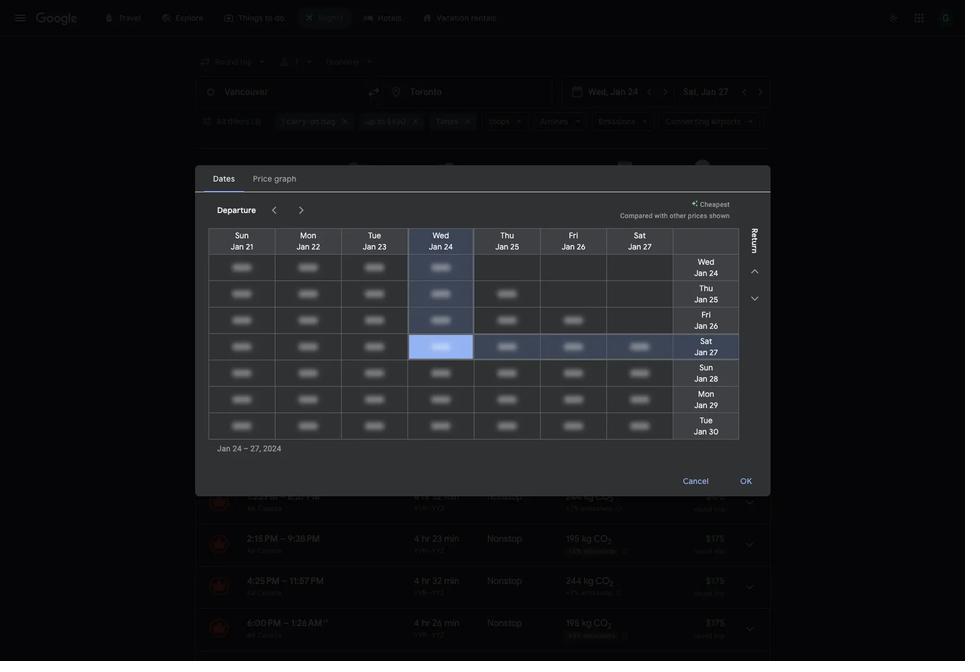 Task type: describe. For each thing, give the bounding box(es) containing it.
price
[[717, 163, 736, 173]]

westjet
[[247, 382, 273, 390]]

scroll left image
[[267, 203, 281, 217]]

total duration 4 hr 32 min. element for 8:57 pm
[[414, 492, 487, 504]]

Loading prices, Jan 25 to Jan 28 text field
[[498, 368, 516, 379]]

Loading prices, Jan 24 to Jan 25 text field
[[432, 288, 450, 299]]

jan inside sun jan 21
[[231, 242, 244, 252]]

total duration 4 hr 26 min. element for 195
[[414, 618, 487, 631]]

$930
[[387, 116, 406, 127]]

195 kg co 2 for 4 hr 26 min
[[566, 618, 612, 631]]

total duration 4 hr 32 min. element for 11:57 pm
[[414, 576, 487, 589]]

wed for wed jan 24
[[433, 230, 449, 240]]

learn more about tracked prices image
[[262, 164, 272, 174]]

$175 for 9:38 pm
[[706, 534, 725, 545]]

Loading prices, Jan 27 to Jan 29 text field
[[631, 394, 649, 405]]

leaves vancouver international airport at 8:30 am on wednesday, january 24 and arrives at toronto pearson international airport at 4:00 pm on wednesday, january 24. element
[[247, 284, 325, 295]]

1 32 from the top
[[433, 242, 442, 253]]

0 horizontal spatial 24 – 27,
[[233, 444, 261, 453]]

jan inside thu jan 25
[[495, 242, 508, 252]]

– inside the 6:00 pm – 1:26 am + 1
[[283, 618, 289, 629]]

leaves vancouver international airport at 2:15 pm on wednesday, january 24 and arrives at toronto pearson international airport at 9:38 pm on wednesday, january 24. element
[[247, 534, 320, 545]]

air canada for 6:00 am
[[247, 255, 282, 263]]

other departing flights
[[195, 461, 316, 475]]

6:00 pm – 1:26 am + 1
[[247, 617, 328, 629]]

apply.
[[604, 213, 622, 221]]

– inside 4:25 pm – 11:57 pm air canada
[[282, 576, 287, 587]]

2 175 us dollars text field from the top
[[706, 492, 725, 503]]

– inside '4 hr 36 min yvr – yyz'
[[427, 382, 432, 390]]

208 US dollars text field
[[704, 368, 725, 380]]

243 US dollars text field
[[705, 411, 725, 422]]

co for 4:25 pm
[[596, 576, 610, 587]]

r
[[750, 245, 760, 249]]

Arrival time: 9:38 PM. text field
[[288, 534, 320, 545]]

4 hr 23 min yvr – yyz
[[414, 534, 460, 555]]

29
[[710, 400, 718, 410]]

emissions inside kg co avg emissions
[[580, 298, 612, 305]]

ranked
[[195, 213, 218, 221]]

4 inside '4 hr 36 min yvr – yyz'
[[414, 368, 420, 380]]

Departure time: 7:20 AM. text field
[[247, 411, 281, 422]]

nonstop for 1:26 am
[[487, 618, 522, 629]]

dates
[[408, 164, 429, 174]]

yvr for 2:52 pm
[[414, 424, 427, 432]]

air inside 4:25 pm – 11:57 pm air canada
[[247, 589, 256, 597]]

2:15 pm – 9:38 pm air canada
[[247, 534, 320, 555]]

Loading prices, Jan 25 to Jan 29 text field
[[498, 394, 516, 405]]

total duration 4 hr 36 min. element
[[414, 368, 487, 381]]

Loading prices, Jan 23 to Jan 30 text field
[[365, 420, 384, 432]]

4:25 pm
[[247, 576, 280, 587]]

9:00 am for 9:00 am
[[247, 368, 282, 380]]

190
[[566, 368, 581, 380]]

- for 4 hr 32 min
[[567, 256, 569, 264]]

– inside 9:00 am – 4:26 pm air canada
[[284, 326, 290, 337]]

co for 6:00 pm
[[594, 618, 608, 629]]

jan up $175 text field on the right
[[694, 294, 708, 305]]

+7% for 8:57 pm
[[566, 505, 579, 513]]

4 nonstop flight. element from the top
[[487, 368, 522, 381]]

4:36 pm
[[292, 368, 324, 380]]

Loading prices, Jan 23 to Jan 27 text field
[[365, 341, 384, 352]]

– inside '4 hr 23 min yvr – yyz'
[[427, 547, 432, 555]]

Arrival time: 4:26 PM. text field
[[292, 326, 324, 337]]

1 4 from the top
[[414, 242, 420, 253]]

compared
[[621, 212, 653, 220]]

18%
[[569, 256, 582, 264]]

connecting
[[666, 116, 710, 127]]

4 for 1:26 am
[[414, 618, 420, 629]]

sat jan 27
[[628, 230, 652, 252]]

hr for 8:57 pm
[[422, 492, 430, 503]]

1:25 pm
[[247, 492, 278, 503]]

Arrival time: 2:52 PM. text field
[[290, 411, 322, 422]]

yyz inside '4 hr 36 min yvr – yyz'
[[432, 382, 445, 390]]

trip for 4:26 pm
[[715, 340, 725, 348]]

best
[[195, 196, 218, 210]]

11:57 pm
[[290, 576, 324, 587]]

6:00 pm
[[247, 618, 281, 629]]

ok
[[741, 476, 753, 486]]

nonstop for 8:57 pm
[[487, 492, 522, 503]]

tue inside the tue jan 23
[[368, 230, 381, 240]]

Loading prices, Jan 26 to Jan 29 text field
[[565, 394, 583, 405]]

mon jan 22
[[296, 230, 320, 252]]

yvr inside '4 hr 36 min yvr – yyz'
[[414, 382, 427, 390]]

229 kg co 2 avg emissions
[[566, 411, 613, 432]]

Departure time: 4:25 PM. text field
[[247, 576, 280, 587]]

Arrival time: 1:26 AM on  Thursday, January 25. text field
[[291, 617, 328, 629]]

24 for wed jan 24
[[444, 242, 453, 252]]

jan inside sat jan 27
[[628, 242, 641, 252]]

4 hr 26 min yvr – yyz for 4:26 pm
[[414, 326, 460, 348]]

and
[[268, 213, 280, 221]]

4 hr 36 min yvr – yyz
[[414, 368, 460, 390]]

r e t u r n
[[750, 228, 760, 253]]

hr inside '4 hr 36 min yvr – yyz'
[[422, 368, 430, 380]]

leaves vancouver international airport at 4:25 pm on wednesday, january 24 and arrives at toronto pearson international airport at 11:57 pm on wednesday, january 24. element
[[247, 576, 324, 587]]

Loading prices, Jan 21 to Jan 25 text field
[[233, 288, 251, 299]]

prices inside find the best price region
[[236, 164, 260, 174]]

32 for 2:52 pm
[[433, 411, 442, 422]]

best departing flights
[[195, 196, 308, 210]]

sort
[[724, 211, 739, 222]]

round for 2:52 pm
[[695, 425, 713, 432]]

7:20 am – 2:52 pm porter airlines
[[247, 411, 322, 432]]

fri inside wed jan 24 thu jan 25 fri jan 26 sat jan 27 sun jan 28 mon jan 29 tue jan 30
[[702, 310, 711, 320]]

may apply. passenger assistance
[[587, 213, 694, 221]]

4 hr 26 min yvr – yyz for 1:26 am
[[414, 618, 460, 639]]

Loading prices, Jan 26 to Jan 30 text field
[[565, 420, 583, 432]]

1 yvr from the top
[[414, 255, 427, 263]]

departing for other
[[229, 461, 280, 475]]

0 horizontal spatial 2024
[[263, 444, 281, 453]]

1 total duration 4 hr 32 min. element from the top
[[414, 242, 487, 255]]

canada inside 2:15 pm – 9:38 pm air canada
[[258, 547, 282, 555]]

1 trip from the top
[[715, 256, 725, 264]]

carry-
[[287, 116, 310, 127]]

nonstop for 2:52 pm
[[487, 411, 522, 422]]

round inside $208 round trip
[[695, 382, 713, 390]]

2 for 1:26 am
[[608, 622, 612, 631]]

Loading prices, Jan 27 to Jan 28 text field
[[631, 368, 649, 379]]

Arrival time: 4:36 PM. text field
[[292, 368, 324, 380]]

jan up the other
[[217, 444, 231, 453]]

flights for best departing flights
[[275, 196, 308, 210]]

co inside 229 kg co 2 avg emissions
[[595, 411, 609, 422]]

kg inside kg co avg emissions
[[583, 284, 593, 295]]

Loading prices, Jan 21 to Jan 24 text field
[[233, 262, 251, 273]]

trip for 9:38 pm
[[715, 548, 725, 556]]

Departure time: 9:00 AM. text field
[[247, 368, 282, 380]]

Loading prices, Jan 27 to Jan 30 text field
[[631, 420, 649, 432]]

244 for 8:57 pm
[[566, 492, 582, 503]]

min for 9:38 pm
[[444, 534, 460, 545]]

cancel
[[684, 476, 709, 486]]

nonstop flight. element for 4:26 pm
[[487, 326, 522, 339]]

187
[[566, 242, 580, 253]]

round for 8:57 pm
[[695, 506, 713, 513]]

hr inside 4 hr 30 min yvr – yyz
[[422, 284, 430, 295]]

min for 8:57 pm
[[444, 492, 460, 503]]

6 $175 from the top
[[706, 618, 725, 629]]

7 canada from the top
[[258, 632, 282, 639]]

1 hr from the top
[[422, 242, 430, 253]]

leaves vancouver international airport at 6:00 pm on wednesday, january 24 and arrives at toronto pearson international airport at 1:26 am on thursday, january 25. element
[[247, 617, 328, 629]]

1 4 hr 32 min yvr – yyz from the top
[[414, 242, 460, 263]]

4:25 pm – 11:57 pm air canada
[[247, 576, 324, 597]]

jan inside fri jan 26
[[562, 242, 575, 252]]

1:32 pm
[[292, 242, 322, 253]]

Loading prices, Jan 21 to Jan 27 text field
[[233, 341, 251, 352]]

1 carry-on bag button
[[275, 112, 355, 130]]

canada inside '1:25 pm – 8:57 pm air canada'
[[258, 505, 282, 513]]

Loading prices, Jan 25 to Jan 27 text field
[[498, 341, 516, 352]]

Loading prices, Jan 22 to Jan 27 text field
[[299, 341, 317, 352]]

244 for 11:57 pm
[[566, 576, 582, 587]]

any dates
[[391, 164, 429, 174]]

times button
[[430, 112, 478, 130]]

Loading prices, Jan 22 to Jan 30 text field
[[299, 420, 317, 432]]

kg co avg emissions
[[566, 284, 612, 305]]

Loading prices, Jan 22 to Jan 28 text field
[[299, 368, 317, 379]]

leaves vancouver international airport at 6:00 am on wednesday, january 24 and arrives at toronto pearson international airport at 1:32 pm on wednesday, january 24. element
[[247, 242, 322, 253]]

2 for 9:38 pm
[[608, 537, 612, 547]]

yyz for 4:26 pm
[[432, 340, 445, 348]]

9:38 pm
[[288, 534, 320, 545]]

none search field containing all filters (3)
[[195, 52, 823, 149]]

(3)
[[251, 116, 261, 127]]

total duration 4 hr 23 min. element
[[414, 534, 487, 547]]

6:00 am
[[247, 242, 282, 253]]

airports
[[712, 116, 741, 127]]

assistance
[[659, 213, 694, 221]]

trip for 8:57 pm
[[715, 506, 725, 513]]

220 kg co 2
[[566, 326, 614, 339]]

kg for 2:15 pm
[[582, 534, 592, 545]]

3 air canada from the top
[[247, 632, 282, 639]]

7:20 am
[[247, 411, 281, 422]]

passenger
[[624, 213, 658, 221]]

u
[[750, 241, 760, 245]]

Loading prices, Jan 23 to Jan 25 text field
[[365, 288, 384, 299]]

1 inside the 6:00 pm – 1:26 am + 1
[[326, 617, 328, 625]]

may
[[589, 213, 602, 221]]

Departure time: 2:15 PM. text field
[[247, 534, 278, 545]]

canada inside 4:25 pm – 11:57 pm air canada
[[258, 589, 282, 597]]

2 for 8:57 pm
[[610, 495, 614, 505]]

– inside 7:20 am – 2:52 pm porter airlines
[[283, 411, 288, 422]]

price graph
[[717, 163, 759, 173]]

Departure time: 1:25 PM. text field
[[247, 492, 278, 503]]

36
[[433, 368, 443, 380]]

yyz for 9:38 pm
[[432, 547, 445, 555]]

round trip
[[695, 256, 725, 264]]

filters
[[227, 116, 249, 127]]

date grid
[[639, 163, 673, 173]]

fri jan 26
[[562, 230, 586, 252]]

Loading prices, Jan 21 to Jan 30 text field
[[233, 420, 251, 432]]

1 nonstop from the top
[[487, 242, 522, 253]]

co for 9:00 am
[[596, 326, 610, 337]]

e
[[750, 233, 760, 237]]

stops
[[489, 116, 510, 127]]

Loading prices, Jan 22 to Jan 24 text field
[[299, 262, 317, 273]]

195 kg co 2 for 4 hr 23 min
[[566, 534, 612, 547]]

21
[[246, 242, 253, 252]]

connecting airports button
[[659, 112, 761, 130]]

avg emissions
[[566, 340, 612, 348]]

hr for 1:26 am
[[422, 618, 430, 629]]

1 air from the top
[[247, 255, 256, 263]]

jan inside mon jan 22
[[296, 242, 310, 252]]

avg inside 229 kg co 2 avg emissions
[[566, 424, 578, 432]]

total duration 4 hr 32 min. element for 2:52 pm
[[414, 411, 487, 423]]

trip for 11:57 pm
[[715, 590, 725, 598]]

2 air from the top
[[247, 297, 256, 305]]

yvr for 9:38 pm
[[414, 547, 427, 555]]

2 round from the top
[[695, 298, 713, 306]]

min inside 4 hr 30 min yvr – yyz
[[445, 284, 461, 295]]

co for 1:25 pm
[[596, 492, 610, 503]]

190 kg co
[[566, 368, 609, 380]]

$243
[[705, 411, 725, 422]]

total duration 4 hr 26 min. element for 220
[[414, 326, 487, 339]]

convenience
[[282, 213, 321, 221]]

8:30 am
[[247, 284, 281, 295]]

Loading prices, Jan 26 to Jan 28 text field
[[565, 368, 583, 379]]

to
[[377, 116, 385, 127]]

$175 round trip for 11:57 pm
[[695, 576, 725, 598]]

Arrival time: 1:32 PM. text field
[[292, 242, 322, 253]]

canada inside 9:00 am – 4:26 pm air canada
[[258, 340, 282, 348]]

$175 round trip for 4:26 pm
[[695, 326, 725, 348]]

tue inside wed jan 24 thu jan 25 fri jan 26 sat jan 27 sun jan 28 mon jan 29 tue jan 30
[[700, 415, 713, 425]]

airlines button
[[533, 112, 587, 130]]

up
[[366, 116, 376, 127]]

7 air from the top
[[247, 632, 256, 639]]

all filters (3) button
[[195, 112, 270, 130]]

2 inside 187 kg co 2
[[608, 245, 612, 255]]

trip for 2:52 pm
[[715, 425, 725, 432]]

23 for hr
[[433, 534, 442, 545]]

price graph button
[[687, 158, 768, 178]]

- for 4 hr 36 min
[[567, 383, 569, 390]]

sort by: button
[[719, 206, 771, 227]]

229
[[566, 411, 581, 422]]

wed jan 24
[[429, 230, 453, 252]]

1 canada from the top
[[258, 255, 282, 263]]

175 US dollars text field
[[706, 326, 725, 337]]

Loading prices, Jan 23 to Jan 26 text field
[[365, 315, 384, 326]]

Loading prices, Jan 23 to Jan 28 text field
[[365, 368, 384, 379]]

jan left 28
[[694, 374, 708, 384]]

Loading prices, Jan 23 to Jan 29 text field
[[365, 394, 384, 405]]

hr for 4:26 pm
[[422, 326, 430, 337]]

wed for wed jan 24 thu jan 25 fri jan 26 sat jan 27 sun jan 28 mon jan 29 tue jan 30
[[698, 257, 715, 267]]

+
[[322, 617, 326, 625]]

date
[[639, 163, 656, 173]]

jan inside 'wed jan 24'
[[429, 242, 442, 252]]



Task type: locate. For each thing, give the bounding box(es) containing it.
mon up 29
[[698, 389, 714, 399]]

23 for jan
[[378, 242, 386, 252]]

1 inside 'popup button'
[[281, 116, 285, 127]]

2024 down bag
[[324, 164, 343, 174]]

7 hr from the top
[[422, 534, 430, 545]]

1 vertical spatial 30
[[709, 427, 719, 437]]

0 vertical spatial flights
[[275, 196, 308, 210]]

by:
[[741, 211, 753, 222]]

jan 24 – 27, 2024 up scroll right image
[[279, 164, 343, 174]]

sun up 21
[[235, 230, 249, 240]]

25 up 0000 text field
[[510, 242, 519, 252]]

0 vertical spatial 24 – 27,
[[295, 164, 322, 174]]

$175 round trip down cancel
[[695, 492, 725, 513]]

0 vertical spatial sat
[[634, 230, 646, 240]]

2 195 from the top
[[566, 618, 580, 629]]

0 vertical spatial 244 kg co 2
[[566, 492, 614, 505]]

mon inside wed jan 24 thu jan 25 fri jan 26 sat jan 27 sun jan 28 mon jan 29 tue jan 30
[[698, 389, 714, 399]]

2 15% from the top
[[569, 632, 582, 640]]

$175 down 175 us dollars text field
[[706, 618, 725, 629]]

7 round from the top
[[695, 548, 713, 556]]

track prices
[[214, 164, 260, 174]]

8 round from the top
[[695, 590, 713, 598]]

$175 down "round trip"
[[706, 284, 725, 295]]

1 vertical spatial tue
[[700, 415, 713, 425]]

9 nonstop from the top
[[487, 618, 522, 629]]

Loading prices, Jan 24 to Jan 30 text field
[[432, 420, 450, 432]]

thu
[[500, 230, 514, 240], [700, 283, 713, 293]]

yyz for 1:26 am
[[432, 632, 445, 639]]

-15% emissions for 4 hr 23 min
[[567, 548, 616, 556]]

1 horizontal spatial tue
[[700, 415, 713, 425]]

nonstop for 4:26 pm
[[487, 326, 522, 337]]

flights up 8:57 pm
[[283, 461, 316, 475]]

27 down $175 text field on the right
[[710, 347, 718, 357]]

4 $175 from the top
[[706, 534, 725, 545]]

date grid button
[[609, 158, 682, 178]]

6 round from the top
[[695, 506, 713, 513]]

kg
[[582, 242, 592, 253], [583, 284, 593, 295], [584, 326, 594, 337], [583, 368, 593, 380], [583, 411, 593, 422], [584, 492, 594, 503], [582, 534, 592, 545], [584, 576, 594, 587], [582, 618, 592, 629]]

0 vertical spatial sun
[[235, 230, 249, 240]]

1 round from the top
[[695, 256, 713, 264]]

1 horizontal spatial 27
[[710, 347, 718, 357]]

187 kg co 2
[[566, 242, 612, 255]]

flights up convenience at the top left of the page
[[275, 196, 308, 210]]

4 air from the top
[[247, 505, 256, 513]]

Departure time: 8:30 AM. text field
[[247, 284, 281, 295]]

27 inside wed jan 24 thu jan 25 fri jan 26 sat jan 27 sun jan 28 mon jan 29 tue jan 30
[[710, 347, 718, 357]]

25 inside thu jan 25
[[510, 242, 519, 252]]

1 vertical spatial 2024
[[263, 444, 281, 453]]

Loading prices, Jan 25 to Jan 26 text field
[[498, 315, 516, 326]]

avg down 229
[[566, 424, 578, 432]]

yvr for 4:26 pm
[[414, 340, 427, 348]]

25 inside wed jan 24 thu jan 25 fri jan 26 sat jan 27 sun jan 28 mon jan 29 tue jan 30
[[709, 294, 718, 305]]

$175 down cancel
[[706, 492, 725, 503]]

4 yyz from the top
[[432, 382, 445, 390]]

other
[[195, 461, 226, 475]]

departing up "1:25 pm" text field
[[229, 461, 280, 475]]

3 canada from the top
[[258, 340, 282, 348]]

-18% emissions
[[567, 256, 616, 264]]

6 nonstop from the top
[[487, 492, 522, 503]]

n
[[750, 249, 760, 253]]

round inside $243 round trip
[[695, 425, 713, 432]]

0 horizontal spatial sat
[[634, 230, 646, 240]]

on inside 'popup button'
[[310, 116, 320, 127]]

Loading prices, Jan 26 to Jan 26 text field
[[565, 315, 583, 326]]

175 us dollars text field down cancel
[[706, 492, 725, 503]]

0 vertical spatial 25
[[510, 242, 519, 252]]

hr for 2:52 pm
[[422, 411, 430, 422]]

32 for 11:57 pm
[[433, 576, 442, 587]]

28
[[710, 374, 718, 384]]

-15% emissions for 4 hr 26 min
[[567, 632, 616, 640]]

total duration 4 hr 32 min. element down the 0000 text box
[[414, 411, 487, 423]]

co inside kg co avg emissions
[[595, 284, 609, 295]]

jan down $175 text field on the right
[[694, 347, 708, 357]]

1 horizontal spatial 30
[[709, 427, 719, 437]]

up to $930 button
[[359, 112, 425, 130]]

airlines right stops popup button
[[540, 116, 568, 127]]

175 us dollars text field up 175 us dollars text field
[[706, 534, 725, 545]]

+7%
[[566, 505, 579, 513], [566, 589, 579, 597]]

jan down 243 us dollars text box
[[694, 427, 707, 437]]

fri up $175 text field on the right
[[702, 310, 711, 320]]

1 vertical spatial 195 kg co 2
[[566, 618, 612, 631]]

2 4 hr 26 min yvr – yyz from the top
[[414, 618, 460, 639]]

4 trip from the top
[[715, 382, 725, 390]]

26 inside wed jan 24 thu jan 25 fri jan 26 sat jan 27 sun jan 28 mon jan 29 tue jan 30
[[710, 321, 718, 331]]

1 vertical spatial -15% emissions
[[567, 632, 616, 640]]

0 vertical spatial 30
[[433, 284, 443, 295]]

2 hr from the top
[[422, 284, 430, 295]]

avg up 0000 text box
[[566, 298, 578, 305]]

2 9:00 am from the top
[[247, 368, 282, 380]]

stops button
[[482, 112, 529, 130]]

–
[[427, 255, 432, 263], [427, 297, 432, 305], [284, 326, 290, 337], [427, 340, 432, 348], [427, 382, 432, 390], [283, 411, 288, 422], [427, 424, 432, 432], [280, 492, 286, 503], [427, 505, 432, 513], [280, 534, 286, 545], [427, 547, 432, 555], [282, 576, 287, 587], [427, 589, 432, 597], [283, 618, 289, 629], [427, 632, 432, 639]]

2 for 4:26 pm
[[610, 330, 614, 339]]

price
[[251, 213, 266, 221]]

round for 9:38 pm
[[695, 548, 713, 556]]

6 nonstop flight. element from the top
[[487, 492, 522, 504]]

2 trip from the top
[[715, 298, 725, 306]]

0 horizontal spatial wed
[[433, 230, 449, 240]]

air down 2:15 pm
[[247, 547, 256, 555]]

1 - from the top
[[567, 256, 569, 264]]

round down $175 text box in the bottom right of the page
[[695, 632, 713, 640]]

jan 24 – 27, 2024
[[279, 164, 343, 174], [217, 444, 281, 453]]

tue up 0000 text box
[[368, 230, 381, 240]]

scroll right image
[[294, 203, 308, 217]]

1 vertical spatial prices
[[688, 212, 708, 220]]

hr for 9:38 pm
[[422, 534, 430, 545]]

Loading prices, Jan 25 to Jan 30 text field
[[498, 420, 516, 432]]

9:00 am for 9:00 am – 4:26 pm air canada
[[247, 326, 282, 337]]

$175 round trip up $175 text box in the bottom right of the page
[[695, 576, 725, 598]]

other
[[670, 212, 687, 220]]

0 horizontal spatial prices
[[236, 164, 260, 174]]

195 kg co 2
[[566, 534, 612, 547], [566, 618, 612, 631]]

0 vertical spatial +7%
[[566, 505, 579, 513]]

jan inside the tue jan 23
[[363, 242, 376, 252]]

1 horizontal spatial 23
[[433, 534, 442, 545]]

23 inside the tue jan 23
[[378, 242, 386, 252]]

up to $930
[[366, 116, 406, 127]]

airlines inside popup button
[[540, 116, 568, 127]]

5 nonstop from the top
[[487, 411, 522, 422]]

5 yyz from the top
[[432, 424, 445, 432]]

fri inside fri jan 26
[[569, 230, 578, 240]]

jan up 0000 text field
[[495, 242, 508, 252]]

3 air from the top
[[247, 340, 256, 348]]

hr inside '4 hr 23 min yvr – yyz'
[[422, 534, 430, 545]]

jan up 208 us dollars text field
[[694, 321, 708, 331]]

0 horizontal spatial mon
[[300, 230, 316, 240]]

jan 24 – 27, 2024 inside find the best price region
[[279, 164, 343, 174]]

1 vertical spatial 1
[[281, 116, 285, 127]]

1 horizontal spatial mon
[[698, 389, 714, 399]]

1 vertical spatial departing
[[229, 461, 280, 475]]

+7% emissions for 11:57 pm
[[566, 589, 613, 597]]

jan right learn more about tracked prices icon at the left
[[279, 164, 293, 174]]

1 vertical spatial 244 kg co 2
[[566, 576, 614, 589]]

kg inside the 220 kg co 2
[[584, 326, 594, 337]]

2 nonstop flight. element from the top
[[487, 284, 522, 297]]

1 horizontal spatial 2024
[[324, 164, 343, 174]]

Loading prices, Jan 25 to Jan 25 text field
[[498, 288, 516, 299]]

any
[[391, 164, 406, 174]]

2 inside 229 kg co 2 avg emissions
[[609, 414, 613, 424]]

canada down departure time: 4:25 pm. text field
[[258, 589, 282, 597]]

4 hr 30 min yvr – yyz
[[414, 284, 461, 305]]

4 $175 round trip from the top
[[695, 534, 725, 556]]

24 – 27, right learn more about tracked prices icon at the left
[[295, 164, 322, 174]]

3 yyz from the top
[[432, 340, 445, 348]]

175 US dollars text field
[[706, 284, 725, 295], [706, 492, 725, 503], [706, 534, 725, 545]]

Departure time: 6:00 AM. text field
[[247, 242, 282, 253]]

jan down "round trip"
[[694, 268, 707, 278]]

round down $175 text field on the right
[[695, 340, 713, 348]]

2024
[[324, 164, 343, 174], [263, 444, 281, 453]]

yvr for 11:57 pm
[[414, 589, 427, 597]]

porter
[[247, 424, 267, 432]]

7 trip from the top
[[715, 548, 725, 556]]

3 175 us dollars text field from the top
[[706, 534, 725, 545]]

shown
[[710, 212, 730, 220]]

cheapest
[[700, 200, 730, 208]]

4 hr 32 min yvr – yyz
[[414, 242, 460, 263], [414, 411, 460, 432], [414, 492, 460, 513], [414, 576, 460, 597]]

thu inside wed jan 24 thu jan 25 fri jan 26 sat jan 27 sun jan 28 mon jan 29 tue jan 30
[[700, 283, 713, 293]]

1 vertical spatial thu
[[700, 283, 713, 293]]

round down shown
[[695, 256, 713, 264]]

0 vertical spatial thu
[[500, 230, 514, 240]]

canada
[[258, 255, 282, 263], [258, 297, 282, 305], [258, 340, 282, 348], [258, 505, 282, 513], [258, 547, 282, 555], [258, 589, 282, 597], [258, 632, 282, 639]]

Loading prices, Jan 24 to Jan 29 text field
[[432, 394, 450, 405]]

1 vertical spatial fri
[[702, 310, 711, 320]]

1 vertical spatial air canada
[[247, 297, 282, 305]]

nonstop for 11:57 pm
[[487, 576, 522, 587]]

4 - from the top
[[567, 632, 569, 640]]

jan down "may apply. passenger assistance"
[[628, 242, 641, 252]]

1 horizontal spatial 24 – 27,
[[295, 164, 322, 174]]

trip inside $208 round trip
[[715, 382, 725, 390]]

2 vertical spatial 175 us dollars text field
[[706, 534, 725, 545]]

3 yvr from the top
[[414, 340, 427, 348]]

3 $175 from the top
[[706, 492, 725, 503]]

$175 round trip
[[695, 284, 725, 306], [695, 326, 725, 348], [695, 492, 725, 513], [695, 534, 725, 556], [695, 576, 725, 598], [695, 618, 725, 640]]

32 down '4 hr 23 min yvr – yyz'
[[433, 576, 442, 587]]

Loading prices, Jan 21 to Jan 26 text field
[[233, 315, 251, 326]]

1 horizontal spatial 25
[[709, 294, 718, 305]]

32 for 8:57 pm
[[433, 492, 442, 503]]

Loading prices, Jan 26 to Jan 27 text field
[[565, 341, 583, 352]]

0 vertical spatial 1
[[295, 57, 299, 66]]

jan left 29
[[694, 400, 708, 410]]

departing up ranked based on price and convenience
[[221, 196, 272, 210]]

Loading prices, Jan 21 to Jan 28 text field
[[233, 368, 251, 379]]

9 yyz from the top
[[432, 632, 445, 639]]

0 vertical spatial 195
[[566, 534, 580, 545]]

4 hr 32 min yvr – yyz for 8:57 pm
[[414, 492, 460, 513]]

min inside '4 hr 36 min yvr – yyz'
[[445, 368, 460, 380]]

0 horizontal spatial 23
[[378, 242, 386, 252]]

8 yyz from the top
[[432, 589, 445, 597]]

air down 21
[[247, 255, 256, 263]]

195 for 4 hr 23 min
[[566, 534, 580, 545]]

$175 for 11:57 pm
[[706, 576, 725, 587]]

4 hr 32 min yvr – yyz up total duration 4 hr 23 min. element at the bottom
[[414, 492, 460, 513]]

min for 2:52 pm
[[444, 411, 460, 422]]

Arrival time: 8:57 PM. text field
[[288, 492, 320, 503]]

total duration 4 hr 30 min. element
[[414, 284, 487, 297]]

6 yyz from the top
[[432, 505, 445, 513]]

3 4 hr 32 min yvr – yyz from the top
[[414, 492, 460, 513]]

round down cancel button
[[695, 506, 713, 513]]

1 horizontal spatial on
[[310, 116, 320, 127]]

8 hr from the top
[[422, 576, 430, 587]]

27 down passenger
[[643, 242, 652, 252]]

yvr for 8:57 pm
[[414, 505, 427, 513]]

yvr inside '4 hr 23 min yvr – yyz'
[[414, 547, 427, 555]]

1 vertical spatial 24 – 27,
[[233, 444, 261, 453]]

jan inside find the best price region
[[279, 164, 293, 174]]

3 round from the top
[[695, 340, 713, 348]]

0 horizontal spatial 30
[[433, 284, 443, 295]]

track
[[214, 164, 235, 174]]

2:15 pm
[[247, 534, 278, 545]]

1 vertical spatial 27
[[710, 347, 718, 357]]

2 inside the 220 kg co 2
[[610, 330, 614, 339]]

0 vertical spatial on
[[310, 116, 320, 127]]

6 $175 round trip from the top
[[695, 618, 725, 640]]

0 horizontal spatial airlines
[[269, 424, 292, 432]]

1 total duration 4 hr 26 min. element from the top
[[414, 326, 487, 339]]

0 horizontal spatial 27
[[643, 242, 652, 252]]

kg inside 229 kg co 2 avg emissions
[[583, 411, 593, 422]]

24 for wed jan 24 thu jan 25 fri jan 26 sat jan 27 sun jan 28 mon jan 29 tue jan 30
[[709, 268, 718, 278]]

fri up 187
[[569, 230, 578, 240]]

1 $175 from the top
[[706, 284, 725, 295]]

4 32 from the top
[[433, 576, 442, 587]]

on
[[310, 116, 320, 127], [241, 213, 249, 221]]

jan left 21
[[231, 242, 244, 252]]

0 vertical spatial mon
[[300, 230, 316, 240]]

24 – 27, inside find the best price region
[[295, 164, 322, 174]]

4 for 4:26 pm
[[414, 326, 420, 337]]

2 244 from the top
[[566, 576, 582, 587]]

round down 243 us dollars text box
[[695, 425, 713, 432]]

244 kg co 2 for 11:57 pm
[[566, 576, 614, 589]]

round for 11:57 pm
[[695, 590, 713, 598]]

2 -15% emissions from the top
[[567, 632, 616, 640]]

4 for 2:52 pm
[[414, 411, 420, 422]]

1 +7% from the top
[[566, 505, 579, 513]]

$175 round trip up 175 us dollars text field
[[695, 534, 725, 556]]

2024 down porter
[[263, 444, 281, 453]]

graph
[[738, 163, 759, 173]]

175 us dollars text field for $175
[[706, 534, 725, 545]]

4 for 8:57 pm
[[414, 492, 420, 503]]

yvr inside 4 hr 30 min yvr – yyz
[[414, 297, 427, 305]]

trip inside $243 round trip
[[715, 425, 725, 432]]

0 vertical spatial avg
[[566, 298, 578, 305]]

$175 round trip down 175 us dollars text field
[[695, 618, 725, 640]]

air inside 2:15 pm – 9:38 pm air canada
[[247, 547, 256, 555]]

mon up "1:32 pm"
[[300, 230, 316, 240]]

airlines down the leaves vancouver international airport at 7:20 am on wednesday, january 24 and arrives at toronto pearson international airport at 2:52 pm on wednesday, january 24. element
[[269, 424, 292, 432]]

yyz for 2:52 pm
[[432, 424, 445, 432]]

0 vertical spatial 9:00 am
[[247, 326, 282, 337]]

on for based
[[241, 213, 249, 221]]

jan 24 – 27, 2024 up other departing flights
[[217, 444, 281, 453]]

Return text field
[[684, 77, 735, 107]]

2 nonstop from the top
[[487, 284, 522, 295]]

kg for 6:00 am
[[582, 242, 592, 253]]

23
[[378, 242, 386, 252], [433, 534, 442, 545]]

Loading prices, Jan 22 to Jan 25 text field
[[299, 288, 317, 299]]

1:25 pm – 8:57 pm air canada
[[247, 492, 320, 513]]

1 vertical spatial jan 24 – 27, 2024
[[217, 444, 281, 453]]

air canada down 8:30 am text field
[[247, 297, 282, 305]]

3 nonstop from the top
[[487, 326, 522, 337]]

connecting airports
[[666, 116, 741, 127]]

1 yyz from the top
[[432, 255, 445, 263]]

24 up loading prices, jan 24 to jan 24 text field on the left top of the page
[[444, 242, 453, 252]]

Departure time: 6:00 PM. text field
[[247, 618, 281, 629]]

emissions
[[584, 256, 616, 264], [580, 298, 612, 305], [580, 340, 612, 348], [584, 383, 616, 390], [580, 424, 612, 432], [581, 505, 613, 513], [584, 548, 616, 556], [581, 589, 613, 597], [584, 632, 616, 640]]

1 horizontal spatial sat
[[700, 336, 712, 346]]

$175 for 4:26 pm
[[706, 326, 725, 337]]

air down departure time: 4:25 pm. text field
[[247, 589, 256, 597]]

4 inside 4 hr 30 min yvr – yyz
[[414, 284, 420, 295]]

0 vertical spatial 175 us dollars text field
[[706, 284, 725, 295]]

+7% emissions for 8:57 pm
[[566, 505, 613, 513]]

1 horizontal spatial wed
[[698, 257, 715, 267]]

co inside the 220 kg co 2
[[596, 326, 610, 337]]

175 us dollars text field for $208
[[706, 284, 725, 295]]

220
[[566, 326, 582, 337]]

main content containing best departing flights
[[195, 158, 771, 661]]

0 vertical spatial prices
[[236, 164, 260, 174]]

min for 1:26 am
[[445, 618, 460, 629]]

Loading prices, Jan 21 to Jan 29 text field
[[233, 394, 251, 405]]

Loading prices, Jan 23 to Jan 24 text field
[[365, 262, 384, 273]]

2 total duration 4 hr 32 min. element from the top
[[414, 411, 487, 423]]

2 horizontal spatial 1
[[326, 617, 328, 625]]

canada down 6:00 am
[[258, 255, 282, 263]]

find the best price region
[[195, 158, 771, 187]]

5 trip from the top
[[715, 425, 725, 432]]

1 vertical spatial flights
[[283, 461, 316, 475]]

32 down the 0000 text box
[[433, 411, 442, 422]]

Departure text field
[[589, 77, 640, 107]]

0 vertical spatial total duration 4 hr 26 min. element
[[414, 326, 487, 339]]

hr
[[422, 242, 430, 253], [422, 284, 430, 295], [422, 326, 430, 337], [422, 368, 430, 380], [422, 411, 430, 422], [422, 492, 430, 503], [422, 534, 430, 545], [422, 576, 430, 587], [422, 618, 430, 629]]

30 inside 4 hr 30 min yvr – yyz
[[433, 284, 443, 295]]

0 vertical spatial jan 24 – 27, 2024
[[279, 164, 343, 174]]

0 horizontal spatial tue
[[368, 230, 381, 240]]

0 horizontal spatial 24
[[444, 242, 453, 252]]

yyz for 11:57 pm
[[432, 589, 445, 597]]

hr for 11:57 pm
[[422, 576, 430, 587]]

prices right other
[[688, 212, 708, 220]]

2
[[608, 245, 612, 255], [610, 330, 614, 339], [609, 414, 613, 424], [610, 495, 614, 505], [608, 537, 612, 547], [610, 579, 614, 589], [608, 622, 612, 631]]

flights for other departing flights
[[283, 461, 316, 475]]

2 vertical spatial 1
[[326, 617, 328, 625]]

departing for best
[[221, 196, 272, 210]]

1 horizontal spatial 24
[[709, 268, 718, 278]]

– inside 4 hr 30 min yvr – yyz
[[427, 297, 432, 305]]

4 nonstop from the top
[[487, 368, 522, 380]]

0 vertical spatial fri
[[569, 230, 578, 240]]

Arrival time: 4:00 PM. text field
[[291, 284, 325, 295]]

wed inside 'wed jan 24'
[[433, 230, 449, 240]]

kg inside 187 kg co 2
[[582, 242, 592, 253]]

air down departure time: 6:00 pm. text field
[[247, 632, 256, 639]]

2 avg from the top
[[566, 340, 578, 348]]

1 for 1
[[295, 57, 299, 66]]

$175 round trip for 8:57 pm
[[695, 492, 725, 513]]

prices left learn more about tracked prices icon at the left
[[236, 164, 260, 174]]

6 air from the top
[[247, 589, 256, 597]]

Loading prices, Jan 27 to Jan 27 text field
[[631, 341, 649, 352]]

cancel button
[[670, 468, 723, 495]]

yyz inside 4 hr 30 min yvr – yyz
[[432, 297, 445, 305]]

yyz inside '4 hr 23 min yvr – yyz'
[[432, 547, 445, 555]]

- for 4 hr 26 min
[[567, 632, 569, 640]]

on left bag
[[310, 116, 320, 127]]

wed inside wed jan 24 thu jan 25 fri jan 26 sat jan 27 sun jan 28 mon jan 29 tue jan 30
[[698, 257, 715, 267]]

2 4 from the top
[[414, 284, 420, 295]]

grid
[[658, 163, 673, 173]]

4 hr 32 min yvr – yyz up the total duration 4 hr 30 min. element
[[414, 242, 460, 263]]

2 +7% from the top
[[566, 589, 579, 597]]

0 horizontal spatial fri
[[569, 230, 578, 240]]

9:00 am inside 9:00 am – 4:26 pm air canada
[[247, 326, 282, 337]]

co
[[594, 242, 608, 253], [595, 284, 609, 295], [596, 326, 610, 337], [595, 368, 609, 380], [595, 411, 609, 422], [596, 492, 610, 503], [594, 534, 608, 545], [596, 576, 610, 587], [594, 618, 608, 629]]

1 195 from the top
[[566, 534, 580, 545]]

24 down "round trip"
[[709, 268, 718, 278]]

4 for 9:38 pm
[[414, 534, 420, 545]]

leaves vancouver international airport at 1:25 pm on wednesday, january 24 and arrives at toronto pearson international airport at 8:57 pm on wednesday, january 24. element
[[247, 492, 320, 503]]

min for 11:57 pm
[[444, 576, 460, 587]]

4 for 11:57 pm
[[414, 576, 420, 587]]

co inside 187 kg co 2
[[594, 242, 608, 253]]

t
[[750, 237, 760, 241]]

fri
[[569, 230, 578, 240], [702, 310, 711, 320]]

trip for 1:26 am
[[715, 632, 725, 640]]

nonstop flight. element for 9:38 pm
[[487, 534, 522, 547]]

scroll down image
[[748, 292, 762, 305]]

7 yvr from the top
[[414, 547, 427, 555]]

1 vertical spatial 4 hr 26 min yvr – yyz
[[414, 618, 460, 639]]

2 air canada from the top
[[247, 297, 282, 305]]

jan left 22
[[296, 242, 310, 252]]

kg for 1:25 pm
[[584, 492, 594, 503]]

- for 4 hr 23 min
[[567, 548, 569, 556]]

r
[[750, 228, 760, 233]]

avg inside kg co avg emissions
[[566, 298, 578, 305]]

sun inside sun jan 21
[[235, 230, 249, 240]]

leaves vancouver international airport at 9:00 am on wednesday, january 24 and arrives at toronto pearson international airport at 4:26 pm on wednesday, january 24. element
[[247, 326, 324, 337]]

round for 1:26 am
[[695, 632, 713, 640]]

9 yvr from the top
[[414, 632, 427, 639]]

leaves vancouver international airport at 7:20 am on wednesday, january 24 and arrives at toronto pearson international airport at 2:52 pm on wednesday, january 24. element
[[247, 411, 322, 422]]

all
[[216, 116, 226, 127]]

1 vertical spatial airlines
[[269, 424, 292, 432]]

30 inside wed jan 24 thu jan 25 fri jan 26 sat jan 27 sun jan 28 mon jan 29 tue jan 30
[[709, 427, 719, 437]]

emissions
[[599, 116, 636, 127]]

4 inside '4 hr 23 min yvr – yyz'
[[414, 534, 420, 545]]

1 air canada from the top
[[247, 255, 282, 263]]

1 horizontal spatial thu
[[700, 283, 713, 293]]

4 4 hr 32 min yvr – yyz from the top
[[414, 576, 460, 597]]

24 inside wed jan 24 thu jan 25 fri jan 26 sat jan 27 sun jan 28 mon jan 29 tue jan 30
[[709, 268, 718, 278]]

9 nonstop flight. element from the top
[[487, 618, 522, 631]]

air inside '1:25 pm – 8:57 pm air canada'
[[247, 505, 256, 513]]

1 vertical spatial 25
[[709, 294, 718, 305]]

mon inside mon jan 22
[[300, 230, 316, 240]]

scroll up image
[[748, 265, 762, 278]]

2 195 kg co 2 from the top
[[566, 618, 612, 631]]

2 yvr from the top
[[414, 297, 427, 305]]

jan up 18%
[[562, 242, 575, 252]]

total duration 4 hr 26 min. element
[[414, 326, 487, 339], [414, 618, 487, 631]]

7 yyz from the top
[[432, 547, 445, 555]]

1 vertical spatial +7% emissions
[[566, 589, 613, 597]]

1 nonstop flight. element from the top
[[487, 242, 522, 255]]

1 9:00 am from the top
[[247, 326, 282, 337]]

1 horizontal spatial 1
[[295, 57, 299, 66]]

nonstop flight. element
[[487, 242, 522, 255], [487, 284, 522, 297], [487, 326, 522, 339], [487, 368, 522, 381], [487, 411, 522, 423], [487, 492, 522, 504], [487, 534, 522, 547], [487, 576, 522, 589], [487, 618, 522, 631]]

244 kg co 2 for 8:57 pm
[[566, 492, 614, 505]]

sat down "may apply. passenger assistance"
[[634, 230, 646, 240]]

2 vertical spatial air canada
[[247, 632, 282, 639]]

+7% for 11:57 pm
[[566, 589, 579, 597]]

$208 round trip
[[695, 368, 725, 390]]

0 vertical spatial +7% emissions
[[566, 505, 613, 513]]

26 inside fri jan 26
[[577, 242, 586, 252]]

6 hr from the top
[[422, 492, 430, 503]]

8 nonstop from the top
[[487, 576, 522, 587]]

thu inside thu jan 25
[[500, 230, 514, 240]]

jan up loading prices, jan 24 to jan 24 text field on the left top of the page
[[429, 242, 442, 252]]

4 hr 32 min yvr – yyz for 11:57 pm
[[414, 576, 460, 597]]

27 inside sat jan 27
[[643, 242, 652, 252]]

main content
[[195, 158, 771, 661]]

2024 inside find the best price region
[[324, 164, 343, 174]]

yvr for 1:26 am
[[414, 632, 427, 639]]

244
[[566, 492, 582, 503], [566, 576, 582, 587]]

sun jan 21
[[231, 230, 253, 252]]

2 $175 round trip from the top
[[695, 326, 725, 348]]

wed up loading prices, jan 24 to jan 24 text field on the left top of the page
[[433, 230, 449, 240]]

nonstop flight. element for 11:57 pm
[[487, 576, 522, 589]]

nonstop for 9:38 pm
[[487, 534, 522, 545]]

0 vertical spatial 23
[[378, 242, 386, 252]]

9:00 am – 4:26 pm air canada
[[247, 326, 324, 348]]

times
[[436, 116, 458, 127]]

0 vertical spatial airlines
[[540, 116, 568, 127]]

sat inside sat jan 27
[[634, 230, 646, 240]]

9 hr from the top
[[422, 618, 430, 629]]

$175 up 175 us dollars text field
[[706, 534, 725, 545]]

min
[[444, 242, 460, 253], [445, 284, 461, 295], [445, 326, 460, 337], [445, 368, 460, 380], [444, 411, 460, 422], [444, 492, 460, 503], [444, 534, 460, 545], [444, 576, 460, 587], [445, 618, 460, 629]]

Loading prices, Jan 24 to Jan 27, selected text field
[[432, 341, 450, 352]]

7 4 from the top
[[414, 534, 420, 545]]

5 nonstop flight. element from the top
[[487, 411, 522, 423]]

nonstop
[[487, 242, 522, 253], [487, 284, 522, 295], [487, 326, 522, 337], [487, 368, 522, 380], [487, 411, 522, 422], [487, 492, 522, 503], [487, 534, 522, 545], [487, 576, 522, 587], [487, 618, 522, 629]]

kg for 9:00 am
[[584, 326, 594, 337]]

9 4 from the top
[[414, 618, 420, 629]]

4 hr 32 min yvr – yyz down the 0000 text box
[[414, 411, 460, 432]]

total duration 4 hr 32 min. element up loading prices, jan 24 to jan 24 text field on the left top of the page
[[414, 242, 487, 255]]

airlines inside 7:20 am – 2:52 pm porter airlines
[[269, 424, 292, 432]]

canada down 9:00 am text box
[[258, 340, 282, 348]]

Loading prices, Jan 24 to Jan 28 text field
[[432, 368, 450, 379]]

4 hr 32 min yvr – yyz for 2:52 pm
[[414, 411, 460, 432]]

air inside 9:00 am – 4:26 pm air canada
[[247, 340, 256, 348]]

1 vertical spatial avg
[[566, 340, 578, 348]]

1 vertical spatial 244
[[566, 576, 582, 587]]

jan up 0000 text box
[[363, 242, 376, 252]]

airlines
[[540, 116, 568, 127], [269, 424, 292, 432]]

0 horizontal spatial sun
[[235, 230, 249, 240]]

round down 208 us dollars text field
[[695, 382, 713, 390]]

canada down departure time: 6:00 pm. text field
[[258, 632, 282, 639]]

0 vertical spatial air canada
[[247, 255, 282, 263]]

175 US dollars text field
[[706, 618, 725, 629]]

sat inside wed jan 24 thu jan 25 fri jan 26 sat jan 27 sun jan 28 mon jan 29 tue jan 30
[[700, 336, 712, 346]]

co for 6:00 am
[[594, 242, 608, 253]]

3 nonstop flight. element from the top
[[487, 326, 522, 339]]

bag
[[321, 116, 336, 127]]

canada down 1:25 pm
[[258, 505, 282, 513]]

1 horizontal spatial fri
[[702, 310, 711, 320]]

175 us dollars text field down "round trip"
[[706, 284, 725, 295]]

24 – 27, up other departing flights
[[233, 444, 261, 453]]

air
[[247, 255, 256, 263], [247, 297, 256, 305], [247, 340, 256, 348], [247, 505, 256, 513], [247, 547, 256, 555], [247, 589, 256, 597], [247, 632, 256, 639]]

0 horizontal spatial 25
[[510, 242, 519, 252]]

30 down 243 us dollars text box
[[709, 427, 719, 437]]

air canada down departure time: 6:00 pm. text field
[[247, 632, 282, 639]]

1 inside popup button
[[295, 57, 299, 66]]

32 up loading prices, jan 24 to jan 24 text field on the left top of the page
[[433, 242, 442, 253]]

air down 1:25 pm
[[247, 505, 256, 513]]

air canada for 8:30 am
[[247, 297, 282, 305]]

canada down 8:30 am text field
[[258, 297, 282, 305]]

departure
[[217, 205, 256, 215]]

2 244 kg co 2 from the top
[[566, 576, 614, 589]]

sat up 208 us dollars text field
[[700, 336, 712, 346]]

1 carry-on bag
[[281, 116, 336, 127]]

Arrival time: 11:57 PM. text field
[[290, 576, 324, 587]]

round for 4:26 pm
[[695, 340, 713, 348]]

1 vertical spatial mon
[[698, 389, 714, 399]]

15% for 4 hr 26 min
[[569, 632, 582, 640]]

2:52 pm
[[290, 411, 322, 422]]

2 - from the top
[[567, 383, 569, 390]]

4 hr 32 min yvr – yyz down '4 hr 23 min yvr – yyz'
[[414, 576, 460, 597]]

0 vertical spatial 195 kg co 2
[[566, 534, 612, 547]]

2 total duration 4 hr 26 min. element from the top
[[414, 618, 487, 631]]

canada down 2:15 pm
[[258, 547, 282, 555]]

0 vertical spatial 2024
[[324, 164, 343, 174]]

1 vertical spatial on
[[241, 213, 249, 221]]

24 inside 'wed jan 24'
[[444, 242, 453, 252]]

4 total duration 4 hr 32 min. element from the top
[[414, 576, 487, 589]]

– inside 2:15 pm – 9:38 pm air canada
[[280, 534, 286, 545]]

1 horizontal spatial airlines
[[540, 116, 568, 127]]

sun inside wed jan 24 thu jan 25 fri jan 26 sat jan 27 sun jan 28 mon jan 29 tue jan 30
[[700, 362, 713, 373]]

15% for 4 hr 23 min
[[569, 548, 582, 556]]

1 vertical spatial 24
[[709, 268, 718, 278]]

Departure time: 9:00 AM. text field
[[247, 326, 282, 337]]

9 round from the top
[[695, 632, 713, 640]]

$175 round trip down "round trip"
[[695, 284, 725, 306]]

Loading prices, Jan 24 to Jan 26 text field
[[432, 315, 450, 326]]

mon
[[300, 230, 316, 240], [698, 389, 714, 399]]

emissions inside 229 kg co 2 avg emissions
[[580, 424, 612, 432]]

1 vertical spatial total duration 4 hr 26 min. element
[[414, 618, 487, 631]]

None search field
[[195, 52, 823, 149]]

Loading prices, Jan 22 to Jan 29 text field
[[299, 394, 317, 405]]

kg for 4:25 pm
[[584, 576, 594, 587]]

1 vertical spatial 23
[[433, 534, 442, 545]]

– inside '1:25 pm – 8:57 pm air canada'
[[280, 492, 286, 503]]

23 inside '4 hr 23 min yvr – yyz'
[[433, 534, 442, 545]]

0 vertical spatial 15%
[[569, 548, 582, 556]]

round up $175 text field on the right
[[695, 298, 713, 306]]

5 yvr from the top
[[414, 424, 427, 432]]

2 canada from the top
[[258, 297, 282, 305]]

175 US dollars text field
[[706, 576, 725, 587]]

wed
[[433, 230, 449, 240], [698, 257, 715, 267]]

0 vertical spatial 24
[[444, 242, 453, 252]]

0 vertical spatial wed
[[433, 230, 449, 240]]

air canada down 6:00 am text field on the top left of page
[[247, 255, 282, 263]]

8 trip from the top
[[715, 590, 725, 598]]

1 $175 round trip from the top
[[695, 284, 725, 306]]

2 yyz from the top
[[432, 297, 445, 305]]

1 vertical spatial 195
[[566, 618, 580, 629]]

sun
[[235, 230, 249, 240], [700, 362, 713, 373]]

0 vertical spatial tue
[[368, 230, 381, 240]]

1 vertical spatial 9:00 am
[[247, 368, 282, 380]]

1 horizontal spatial sun
[[700, 362, 713, 373]]

7 nonstop from the top
[[487, 534, 522, 545]]

nonstop flight. element for 2:52 pm
[[487, 411, 522, 423]]

$175 round trip up 208 us dollars text field
[[695, 326, 725, 348]]

1 horizontal spatial prices
[[688, 212, 708, 220]]

0 vertical spatial departing
[[221, 196, 272, 210]]

total duration 4 hr 32 min. element up total duration 4 hr 23 min. element at the bottom
[[414, 492, 487, 504]]

air down 8:30 am
[[247, 297, 256, 305]]

Loading prices, Jan 24 to Jan 24 text field
[[432, 262, 450, 273]]

0 horizontal spatial 1
[[281, 116, 285, 127]]

round down 175 us dollars text field
[[695, 590, 713, 598]]

1 vertical spatial sat
[[700, 336, 712, 346]]

1 button
[[274, 52, 319, 72]]

1 vertical spatial wed
[[698, 257, 715, 267]]

Loading prices, Jan 22 to Jan 26 text field
[[299, 315, 317, 326]]

2 for 11:57 pm
[[610, 579, 614, 589]]

4 canada from the top
[[258, 505, 282, 513]]

6 4 from the top
[[414, 492, 420, 503]]

sun up 28
[[700, 362, 713, 373]]

$175 round trip for 9:38 pm
[[695, 534, 725, 556]]

wed down shown
[[698, 257, 715, 267]]

swap origin and destination. image
[[367, 85, 380, 99]]

1 244 kg co 2 from the top
[[566, 492, 614, 505]]

9:00 am up westjet
[[247, 368, 282, 380]]

total duration 4 hr 32 min. element
[[414, 242, 487, 255], [414, 411, 487, 423], [414, 492, 487, 504], [414, 576, 487, 589]]

tue down 29
[[700, 415, 713, 425]]

round
[[695, 256, 713, 264], [695, 298, 713, 306], [695, 340, 713, 348], [695, 382, 713, 390], [695, 425, 713, 432], [695, 506, 713, 513], [695, 548, 713, 556], [695, 590, 713, 598], [695, 632, 713, 640]]

$208
[[704, 368, 725, 380]]

min inside '4 hr 23 min yvr – yyz'
[[444, 534, 460, 545]]

25 up $175 text field on the right
[[709, 294, 718, 305]]

co for 2:15 pm
[[594, 534, 608, 545]]

leaves vancouver international airport at 9:00 am on wednesday, january 24 and arrives at toronto pearson international airport at 4:36 pm on wednesday, january 24. element
[[247, 368, 324, 380]]

5 round from the top
[[695, 425, 713, 432]]

$175 up 208 us dollars text field
[[706, 326, 725, 337]]

4:26 pm
[[292, 326, 324, 337]]



Task type: vqa. For each thing, say whether or not it's contained in the screenshot.


